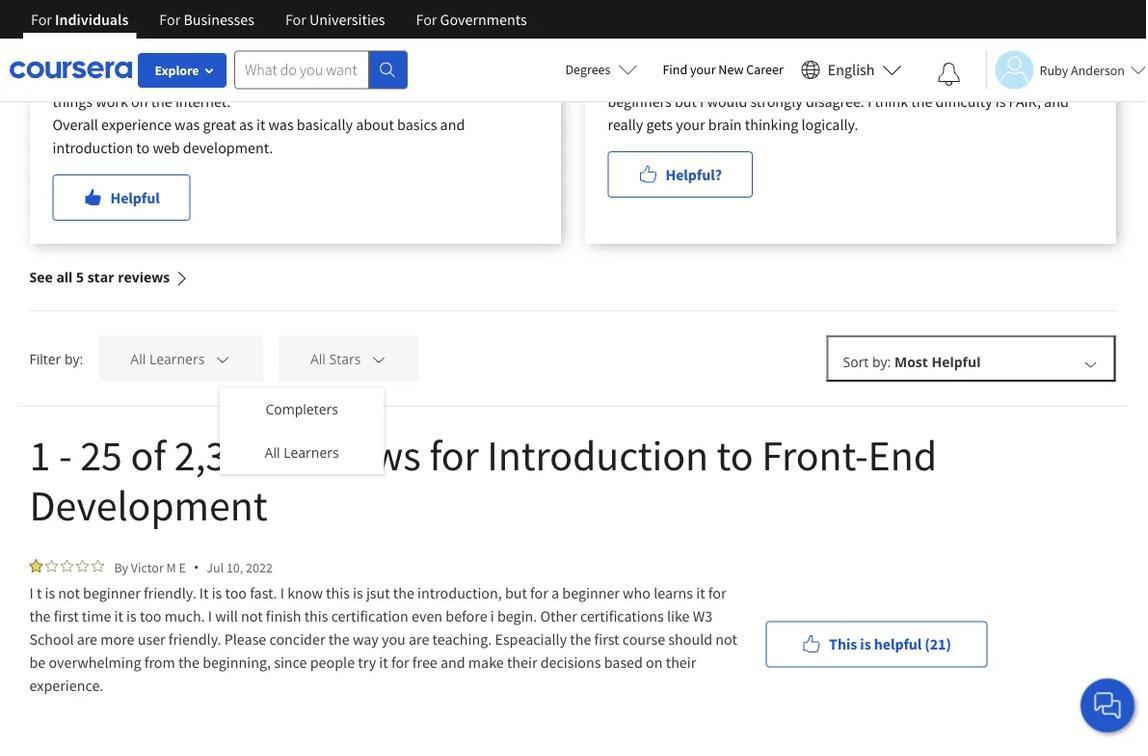 Task type: vqa. For each thing, say whether or not it's contained in the screenshot.
the course in the I t is not beginner friendly. It is too fast. I know this is jsut the introduction, but for a beginner who learns it for the first time it is too much. I will not finish this certification even before i begin. Other certifications like W3 School are more user friendly. Please concider the way you are teaching. Espeacially the first course should not be overwhelming from the beginning, since people try it for free and make their decisions based on their experience.
yes



Task type: locate. For each thing, give the bounding box(es) containing it.
1 horizontal spatial in
[[371, 68, 383, 88]]

1 vertical spatial all learners
[[265, 443, 339, 462]]

friendly.
[[144, 583, 196, 602], [169, 629, 221, 649]]

like
[[667, 606, 690, 626]]

on right the based
[[646, 653, 663, 672]]

1 vertical spatial 2022
[[246, 559, 273, 576]]

1 horizontal spatial not
[[241, 606, 263, 626]]

course inside honestly, pretty solid course. a lot of people were saying this course isn't for beginners but i would strongly disagree. i think the difficulty is fair, and really gets your brain thinking logically.
[[998, 68, 1041, 88]]

for
[[31, 10, 52, 29], [159, 10, 180, 29], [285, 10, 306, 29], [416, 10, 437, 29]]

0 horizontal spatial chevron down image
[[214, 350, 231, 368]]

was down internet.
[[175, 115, 200, 134]]

0 horizontal spatial are
[[77, 629, 97, 649]]

1 vertical spatial too
[[140, 606, 161, 626]]

beginner
[[83, 583, 140, 602], [562, 583, 620, 602]]

2 horizontal spatial star image
[[91, 559, 105, 573]]

0 horizontal spatial helpful
[[323, 68, 368, 88]]

experience
[[101, 115, 171, 134]]

0 horizontal spatial their
[[507, 653, 537, 672]]

2 horizontal spatial all
[[310, 350, 326, 368]]

begin.
[[497, 606, 537, 626]]

chevron down image
[[214, 350, 231, 368], [370, 350, 387, 368], [1082, 355, 1099, 372]]

filled star image
[[68, 44, 81, 58], [83, 44, 97, 58], [29, 559, 43, 573]]

0 horizontal spatial not
[[58, 583, 80, 602]]

fast.
[[250, 583, 277, 602]]

are
[[77, 629, 97, 649], [409, 629, 429, 649]]

but down pretty
[[675, 92, 697, 111]]

1 vertical spatial people
[[310, 653, 355, 672]]

1 vertical spatial and
[[440, 115, 465, 134]]

star
[[87, 268, 114, 286]]

time
[[82, 606, 111, 626]]

all learners down reviews
[[130, 350, 205, 368]]

not right should
[[716, 629, 737, 649]]

0 horizontal spatial course
[[622, 629, 665, 649]]

are up "free"
[[409, 629, 429, 649]]

before
[[446, 606, 487, 626]]

1 their from the left
[[507, 653, 537, 672]]

finish
[[266, 606, 301, 626]]

0 vertical spatial your
[[690, 61, 716, 78]]

people inside i t is not beginner friendly. it is too fast. i know this is jsut the introduction, but for a beginner who learns it for the first time it is too much. i will not finish this certification even before i begin. other certifications like w3 school are more user friendly. please concider the way you are teaching. espeacially the first course should not be overwhelming from the beginning, since people try it for free and make their decisions based on their experience.
[[310, 653, 355, 672]]

i
[[700, 92, 704, 111], [868, 92, 872, 111], [29, 583, 33, 602], [280, 583, 284, 602], [208, 606, 212, 626]]

for left sn
[[31, 10, 52, 29]]

and inside 'the example given in each video was very helpful in understanding how things work on the internet. overall experience was great as it was basically about basics and introduction to web development.'
[[440, 115, 465, 134]]

course up the based
[[622, 629, 665, 649]]

helpful left (21)
[[874, 635, 922, 654]]

for left governments
[[416, 10, 437, 29]]

1 horizontal spatial but
[[675, 92, 697, 111]]

reviews
[[277, 428, 421, 481]]

is up more
[[126, 606, 137, 626]]

is right this
[[860, 635, 871, 654]]

(21)
[[925, 635, 951, 654]]

all learners down completers menu item
[[265, 443, 339, 462]]

too up the user
[[140, 606, 161, 626]]

2022 right 10,
[[246, 559, 273, 576]]

2 in from the left
[[371, 68, 383, 88]]

0 vertical spatial on
[[131, 92, 148, 111]]

your right find
[[690, 61, 716, 78]]

3 for from the left
[[285, 10, 306, 29]]

1 vertical spatial helpful
[[874, 635, 922, 654]]

the
[[53, 68, 77, 88]]

the left way
[[328, 629, 350, 649]]

0 vertical spatial all learners
[[130, 350, 205, 368]]

the down t
[[29, 606, 51, 626]]

it right try
[[379, 653, 388, 672]]

10,
[[226, 559, 243, 576]]

1 horizontal spatial to
[[717, 428, 753, 481]]

solid
[[713, 68, 744, 88]]

learners down completers menu item
[[284, 443, 339, 462]]

chevron down image for learners
[[214, 350, 231, 368]]

0 vertical spatial learners
[[149, 350, 205, 368]]

0 horizontal spatial first
[[54, 606, 79, 626]]

for up what do you want to learn? text box
[[285, 10, 306, 29]]

it right the time on the bottom
[[114, 606, 123, 626]]

to left front- on the right bottom of page
[[717, 428, 753, 481]]

very
[[292, 68, 320, 88]]

your inside honestly, pretty solid course. a lot of people were saying this course isn't for beginners but i would strongly disagree. i think the difficulty is fair, and really gets your brain thinking logically.
[[676, 115, 705, 134]]

of right 25
[[131, 428, 166, 481]]

you
[[382, 629, 406, 649]]

0 vertical spatial and
[[1044, 92, 1069, 111]]

menu containing completers
[[220, 388, 384, 474]]

0 horizontal spatial people
[[310, 653, 355, 672]]

decisions
[[540, 653, 601, 672]]

i
[[490, 606, 494, 626]]

0 vertical spatial this
[[971, 68, 995, 88]]

0 horizontal spatial of
[[131, 428, 166, 481]]

chat with us image
[[1092, 690, 1123, 721]]

it
[[199, 583, 209, 602]]

learns
[[654, 583, 693, 602]]

0 horizontal spatial beginner
[[83, 583, 140, 602]]

overall
[[53, 115, 98, 134]]

their down should
[[666, 653, 696, 672]]

of
[[829, 68, 841, 88], [131, 428, 166, 481]]

0 horizontal spatial star image
[[45, 559, 58, 573]]

all inside menu item
[[265, 443, 280, 462]]

i right fast. on the left of page
[[280, 583, 284, 602]]

all down completers
[[265, 443, 280, 462]]

fair,
[[1009, 92, 1041, 111]]

w3
[[693, 606, 713, 626]]

1 horizontal spatial all
[[265, 443, 280, 462]]

for universities
[[285, 10, 385, 29]]

the down the were
[[911, 92, 933, 111]]

first up "school"
[[54, 606, 79, 626]]

0 vertical spatial first
[[54, 606, 79, 626]]

beginning,
[[203, 653, 271, 672]]

2022
[[90, 20, 117, 38], [246, 559, 273, 576]]

m
[[166, 559, 176, 576]]

too up the will
[[225, 583, 247, 602]]

1 horizontal spatial on
[[646, 653, 663, 672]]

for individuals
[[31, 10, 129, 29]]

of inside honestly, pretty solid course. a lot of people were saying this course isn't for beginners but i would strongly disagree. i think the difficulty is fair, and really gets your brain thinking logically.
[[829, 68, 841, 88]]

of right lot
[[829, 68, 841, 88]]

1 horizontal spatial are
[[409, 629, 429, 649]]

the down given
[[151, 92, 172, 111]]

not down star icon
[[58, 583, 80, 602]]

the up decisions
[[570, 629, 591, 649]]

for governments
[[416, 10, 527, 29]]

1 vertical spatial your
[[676, 115, 705, 134]]

helpful right very
[[323, 68, 368, 88]]

coursera image
[[10, 54, 132, 85]]

for for individuals
[[31, 10, 52, 29]]

all for all learners dropdown button
[[130, 350, 146, 368]]

0 vertical spatial not
[[58, 583, 80, 602]]

introduction,
[[417, 583, 502, 602]]

is left fair,
[[995, 92, 1006, 111]]

star image
[[45, 559, 58, 573], [76, 559, 89, 573], [91, 559, 105, 573]]

1 vertical spatial but
[[505, 583, 527, 602]]

this inside honestly, pretty solid course. a lot of people were saying this course isn't for beginners but i would strongly disagree. i think the difficulty is fair, and really gets your brain thinking logically.
[[971, 68, 995, 88]]

free
[[412, 653, 437, 672]]

0 vertical spatial 2022
[[90, 20, 117, 38]]

for for businesses
[[159, 10, 180, 29]]

2 vertical spatial not
[[716, 629, 737, 649]]

all left stars
[[310, 350, 326, 368]]

0 horizontal spatial on
[[131, 92, 148, 111]]

by
[[114, 559, 128, 576]]

2,326
[[174, 428, 269, 481]]

jul
[[206, 559, 224, 576]]

1 star image from the left
[[45, 559, 58, 573]]

the inside 'the example given in each video was very helpful in understanding how things work on the internet. overall experience was great as it was basically about basics and introduction to web development.'
[[151, 92, 172, 111]]

1 vertical spatial course
[[622, 629, 665, 649]]

star image left by on the left bottom of page
[[91, 559, 105, 573]]

not
[[58, 583, 80, 602], [241, 606, 263, 626], [716, 629, 737, 649]]

filter
[[29, 349, 61, 368]]

1 horizontal spatial course
[[998, 68, 1041, 88]]

development.
[[183, 138, 273, 157]]

menu
[[220, 388, 384, 474]]

the
[[151, 92, 172, 111], [911, 92, 933, 111], [393, 583, 414, 602], [29, 606, 51, 626], [328, 629, 350, 649], [570, 629, 591, 649], [178, 653, 200, 672]]

show notifications image
[[937, 63, 961, 86]]

2 horizontal spatial not
[[716, 629, 737, 649]]

0 horizontal spatial all learners
[[130, 350, 205, 368]]

is right t
[[45, 583, 55, 602]]

1 vertical spatial to
[[717, 428, 753, 481]]

chevron down image inside all learners dropdown button
[[214, 350, 231, 368]]

it inside 'the example given in each video was very helpful in understanding how things work on the internet. overall experience was great as it was basically about basics and introduction to web development.'
[[256, 115, 265, 134]]

2022 right 1,
[[90, 20, 117, 38]]

1 horizontal spatial their
[[666, 653, 696, 672]]

in left each
[[176, 68, 188, 88]]

beginner right a
[[562, 583, 620, 602]]

1 horizontal spatial helpful
[[874, 635, 922, 654]]

all learners inside dropdown button
[[130, 350, 205, 368]]

0 horizontal spatial all
[[130, 350, 146, 368]]

star image right star icon
[[76, 559, 89, 573]]

0 vertical spatial of
[[829, 68, 841, 88]]

2 for from the left
[[159, 10, 180, 29]]

i left think
[[868, 92, 872, 111]]

0 vertical spatial course
[[998, 68, 1041, 88]]

star image left star icon
[[45, 559, 58, 573]]

user
[[138, 629, 165, 649]]

4 for from the left
[[416, 10, 437, 29]]

1 horizontal spatial beginner
[[562, 583, 620, 602]]

were
[[892, 68, 924, 88]]

are up overwhelming
[[77, 629, 97, 649]]

but inside i t is not beginner friendly. it is too fast. i know this is jsut the introduction, but for a beginner who learns it for the first time it is too much. i will not finish this certification even before i begin. other certifications like w3 school are more user friendly. please concider the way you are teaching. espeacially the first course should not be overwhelming from the beginning, since people try it for free and make their decisions based on their experience.
[[505, 583, 527, 602]]

this down the know
[[304, 606, 328, 626]]

1 horizontal spatial learners
[[284, 443, 339, 462]]

school
[[29, 629, 74, 649]]

end
[[868, 428, 937, 481]]

to left "web"
[[136, 138, 150, 157]]

this right the know
[[326, 583, 350, 602]]

1 horizontal spatial of
[[829, 68, 841, 88]]

the example given in each video was very helpful in understanding how things work on the internet. overall experience was great as it was basically about basics and introduction to web development.
[[53, 68, 511, 157]]

for left businesses
[[159, 10, 180, 29]]

0 horizontal spatial in
[[176, 68, 188, 88]]

1 horizontal spatial star image
[[76, 559, 89, 573]]

friendly. down the m
[[144, 583, 196, 602]]

to inside 1 - 25 of 2,326 reviews for introduction to front-end development
[[717, 428, 753, 481]]

all for all stars button
[[310, 350, 326, 368]]

2022 inside sn nov 1, 2022
[[90, 20, 117, 38]]

for inside 1 - 25 of 2,326 reviews for introduction to front-end development
[[429, 428, 479, 481]]

it
[[256, 115, 265, 134], [696, 583, 705, 602], [114, 606, 123, 626], [379, 653, 388, 672]]

the right jsut
[[393, 583, 414, 602]]

and down the teaching.
[[440, 653, 465, 672]]

2 horizontal spatial chevron down image
[[1082, 355, 1099, 372]]

your right "gets"
[[676, 115, 705, 134]]

1 vertical spatial on
[[646, 653, 663, 672]]

helpful
[[323, 68, 368, 88], [874, 635, 922, 654]]

all right by:
[[130, 350, 146, 368]]

the inside honestly, pretty solid course. a lot of people were saying this course isn't for beginners but i would strongly disagree. i think the difficulty is fair, and really gets your brain thinking logically.
[[911, 92, 933, 111]]

1 vertical spatial of
[[131, 428, 166, 481]]

development
[[29, 478, 267, 532]]

people left try
[[310, 653, 355, 672]]

isn't
[[1044, 68, 1072, 88]]

in up about
[[371, 68, 383, 88]]

0 horizontal spatial 2022
[[90, 20, 117, 38]]

2 vertical spatial and
[[440, 653, 465, 672]]

0 horizontal spatial but
[[505, 583, 527, 602]]

all inside dropdown button
[[130, 350, 146, 368]]

star image
[[60, 559, 74, 573]]

really
[[608, 115, 643, 134]]

introduction
[[53, 138, 133, 157]]

is inside 'this is helpful (21)' button
[[860, 635, 871, 654]]

on up the experience
[[131, 92, 148, 111]]

is inside honestly, pretty solid course. a lot of people were saying this course isn't for beginners but i would strongly disagree. i think the difficulty is fair, and really gets your brain thinking logically.
[[995, 92, 1006, 111]]

0 vertical spatial too
[[225, 583, 247, 602]]

learners down reviews
[[149, 350, 205, 368]]

this up the difficulty
[[971, 68, 995, 88]]

first down certifications
[[594, 629, 619, 649]]

friendly. down much. at left bottom
[[169, 629, 221, 649]]

0 vertical spatial but
[[675, 92, 697, 111]]

people inside honestly, pretty solid course. a lot of people were saying this course isn't for beginners but i would strongly disagree. i think the difficulty is fair, and really gets your brain thinking logically.
[[845, 68, 889, 88]]

as
[[239, 115, 253, 134]]

people up think
[[845, 68, 889, 88]]

a
[[551, 583, 559, 602]]

and inside i t is not beginner friendly. it is too fast. i know this is jsut the introduction, but for a beginner who learns it for the first time it is too much. i will not finish this certification even before i begin. other certifications like w3 school are more user friendly. please concider the way you are teaching. espeacially the first course should not be overwhelming from the beginning, since people try it for free and make their decisions based on their experience.
[[440, 653, 465, 672]]

basically
[[297, 115, 353, 134]]

2 beginner from the left
[[562, 583, 620, 602]]

1 horizontal spatial first
[[594, 629, 619, 649]]

victor
[[131, 559, 164, 576]]

1
[[29, 428, 50, 481]]

What do you want to learn? text field
[[234, 51, 369, 89]]

1 horizontal spatial all learners
[[265, 443, 339, 462]]

course up fair,
[[998, 68, 1041, 88]]

all inside button
[[310, 350, 326, 368]]

and down isn't
[[1044, 92, 1069, 111]]

1 horizontal spatial people
[[845, 68, 889, 88]]

see all 5 star reviews button
[[29, 244, 189, 310]]

and right basics
[[440, 115, 465, 134]]

not up please
[[241, 606, 263, 626]]

reviews
[[118, 268, 170, 286]]

0 vertical spatial helpful
[[323, 68, 368, 88]]

beginner down by on the left bottom of page
[[83, 583, 140, 602]]

but
[[675, 92, 697, 111], [505, 583, 527, 602]]

but up begin.
[[505, 583, 527, 602]]

helpful inside button
[[874, 635, 922, 654]]

it right as
[[256, 115, 265, 134]]

of inside 1 - 25 of 2,326 reviews for introduction to front-end development
[[131, 428, 166, 481]]

chevron down image inside all stars button
[[370, 350, 387, 368]]

0 horizontal spatial learners
[[149, 350, 205, 368]]

their down espeacially
[[507, 653, 537, 672]]

None search field
[[234, 51, 408, 89]]

degrees button
[[550, 48, 653, 91]]

1 horizontal spatial 2022
[[246, 559, 273, 576]]

1 for from the left
[[31, 10, 52, 29]]

e
[[179, 559, 186, 576]]

0 vertical spatial people
[[845, 68, 889, 88]]

2 their from the left
[[666, 653, 696, 672]]

businesses
[[184, 10, 254, 29]]

1 vertical spatial learners
[[284, 443, 339, 462]]

know
[[287, 583, 323, 602]]

0 vertical spatial to
[[136, 138, 150, 157]]

0 horizontal spatial to
[[136, 138, 150, 157]]

example
[[80, 68, 135, 88]]

1 horizontal spatial chevron down image
[[370, 350, 387, 368]]



Task type: describe. For each thing, give the bounding box(es) containing it.
english
[[828, 60, 875, 80]]

is left jsut
[[353, 583, 363, 602]]

course inside i t is not beginner friendly. it is too fast. i know this is jsut the introduction, but for a beginner who learns it for the first time it is too much. i will not finish this certification even before i begin. other certifications like w3 school are more user friendly. please concider the way you are teaching. espeacially the first course should not be overwhelming from the beginning, since people try it for free and make their decisions based on their experience.
[[622, 629, 665, 649]]

to inside 'the example given in each video was very helpful in understanding how things work on the internet. overall experience was great as it was basically about basics and introduction to web development.'
[[136, 138, 150, 157]]

i left t
[[29, 583, 33, 602]]

for inside honestly, pretty solid course. a lot of people were saying this course isn't for beginners but i would strongly disagree. i think the difficulty is fair, and really gets your brain thinking logically.
[[1075, 68, 1093, 88]]

for for governments
[[416, 10, 437, 29]]

25
[[80, 428, 122, 481]]

more
[[100, 629, 135, 649]]

0 horizontal spatial filled star image
[[29, 559, 43, 573]]

all stars button
[[279, 335, 419, 382]]

learners inside dropdown button
[[149, 350, 205, 368]]

a
[[797, 68, 805, 88]]

0 horizontal spatial too
[[140, 606, 161, 626]]

i left the will
[[208, 606, 212, 626]]

explore
[[155, 62, 199, 79]]

ruby
[[1040, 61, 1068, 79]]

2022 inside by victor m e • jul 10, 2022
[[246, 559, 273, 576]]

the right from on the bottom left of page
[[178, 653, 200, 672]]

1 in from the left
[[176, 68, 188, 88]]

1 vertical spatial friendly.
[[169, 629, 221, 649]]

1 vertical spatial first
[[594, 629, 619, 649]]

will
[[215, 606, 238, 626]]

by victor m e • jul 10, 2022
[[114, 558, 273, 576]]

saying
[[927, 68, 968, 88]]

5
[[76, 268, 84, 286]]

new
[[718, 61, 744, 78]]

great
[[203, 115, 236, 134]]

ruby anderson
[[1040, 61, 1125, 79]]

2 star image from the left
[[76, 559, 89, 573]]

sn nov 1, 2022
[[53, 1, 117, 38]]

i t is not beginner friendly. it is too fast. i know this is jsut the introduction, but for a beginner who learns it for the first time it is too much. i will not finish this certification even before i begin. other certifications like w3 school are more user friendly. please concider the way you are teaching. espeacially the first course should not be overwhelming from the beginning, since people try it for free and make their decisions based on their experience.
[[29, 583, 740, 695]]

i left would
[[700, 92, 704, 111]]

but inside honestly, pretty solid course. a lot of people were saying this course isn't for beginners but i would strongly disagree. i think the difficulty is fair, and really gets your brain thinking logically.
[[675, 92, 697, 111]]

understanding
[[386, 68, 480, 88]]

other
[[540, 606, 577, 626]]

completers
[[265, 400, 338, 418]]

•
[[194, 558, 199, 576]]

please
[[224, 629, 266, 649]]

front-
[[762, 428, 868, 481]]

find your new career link
[[653, 58, 793, 82]]

anderson
[[1071, 61, 1125, 79]]

teaching.
[[432, 629, 492, 649]]

for for universities
[[285, 10, 306, 29]]

banner navigation
[[15, 0, 542, 39]]

overwhelming
[[49, 653, 141, 672]]

filter by:
[[29, 349, 83, 368]]

this is helpful (21) button
[[766, 621, 988, 668]]

2 vertical spatial this
[[304, 606, 328, 626]]

work
[[96, 92, 128, 111]]

1 - 25 of 2,326 reviews for introduction to front-end development
[[29, 428, 937, 532]]

3 star image from the left
[[91, 559, 105, 573]]

from
[[144, 653, 175, 672]]

0 vertical spatial friendly.
[[144, 583, 196, 602]]

basics
[[397, 115, 437, 134]]

1 are from the left
[[77, 629, 97, 649]]

helpful
[[110, 188, 160, 207]]

difficulty
[[936, 92, 992, 111]]

all learners button
[[99, 335, 263, 382]]

honestly, pretty solid course. a lot of people were saying this course isn't for beginners but i would strongly disagree. i think the difficulty is fair, and really gets your brain thinking logically.
[[608, 68, 1093, 134]]

1 horizontal spatial too
[[225, 583, 247, 602]]

much.
[[165, 606, 205, 626]]

how
[[484, 68, 511, 88]]

was right as
[[268, 115, 294, 134]]

things
[[53, 92, 93, 111]]

find
[[663, 61, 688, 78]]

even
[[412, 606, 443, 626]]

this is helpful (21)
[[829, 635, 951, 654]]

helpful?
[[666, 165, 722, 184]]

think
[[875, 92, 908, 111]]

gets
[[646, 115, 673, 134]]

all learners inside menu item
[[265, 443, 339, 462]]

1 beginner from the left
[[83, 583, 140, 602]]

who
[[623, 583, 651, 602]]

this
[[829, 635, 857, 654]]

1 vertical spatial not
[[241, 606, 263, 626]]

espeacially
[[495, 629, 567, 649]]

pretty
[[671, 68, 710, 88]]

would
[[707, 92, 747, 111]]

see all 5 star reviews
[[29, 268, 170, 286]]

1,
[[78, 20, 88, 38]]

find your new career
[[663, 61, 783, 78]]

experience.
[[29, 676, 103, 695]]

beginners
[[608, 92, 672, 111]]

on inside i t is not beginner friendly. it is too fast. i know this is jsut the introduction, but for a beginner who learns it for the first time it is too much. i will not finish this certification even before i begin. other certifications like w3 school are more user friendly. please concider the way you are teaching. espeacially the first course should not be overwhelming from the beginning, since people try it for free and make their decisions based on their experience.
[[646, 653, 663, 672]]

1 horizontal spatial filled star image
[[68, 44, 81, 58]]

chevron down image for stars
[[370, 350, 387, 368]]

internet.
[[175, 92, 231, 111]]

learners inside menu item
[[284, 443, 339, 462]]

and inside honestly, pretty solid course. a lot of people were saying this course isn't for beginners but i would strongly disagree. i think the difficulty is fair, and really gets your brain thinking logically.
[[1044, 92, 1069, 111]]

all learners menu item
[[220, 431, 384, 474]]

all stars
[[310, 350, 361, 368]]

t
[[37, 583, 42, 602]]

was left very
[[264, 68, 289, 88]]

is right it
[[212, 583, 222, 602]]

-
[[59, 428, 72, 481]]

strongly
[[750, 92, 803, 111]]

completers menu item
[[220, 388, 384, 431]]

thinking
[[745, 115, 798, 134]]

ruby anderson button
[[986, 51, 1146, 89]]

be
[[29, 653, 46, 672]]

by:
[[65, 349, 83, 368]]

for businesses
[[159, 10, 254, 29]]

on inside 'the example given in each video was very helpful in understanding how things work on the internet. overall experience was great as it was basically about basics and introduction to web development.'
[[131, 92, 148, 111]]

concider
[[269, 629, 325, 649]]

helpful inside 'the example given in each video was very helpful in understanding how things work on the internet. overall experience was great as it was basically about basics and introduction to web development.'
[[323, 68, 368, 88]]

2 are from the left
[[409, 629, 429, 649]]

logically.
[[801, 115, 858, 134]]

make
[[468, 653, 504, 672]]

certification
[[331, 606, 409, 626]]

governments
[[440, 10, 527, 29]]

disagree.
[[806, 92, 864, 111]]

2 horizontal spatial filled star image
[[83, 44, 97, 58]]

all
[[56, 268, 73, 286]]

universities
[[309, 10, 385, 29]]

degrees
[[565, 61, 611, 78]]

given
[[138, 68, 173, 88]]

try
[[358, 653, 376, 672]]

1 vertical spatial this
[[326, 583, 350, 602]]

should
[[668, 629, 712, 649]]

video
[[225, 68, 260, 88]]

it up w3 at the bottom
[[696, 583, 705, 602]]

sn
[[53, 1, 68, 18]]

helpful button
[[53, 174, 191, 221]]



